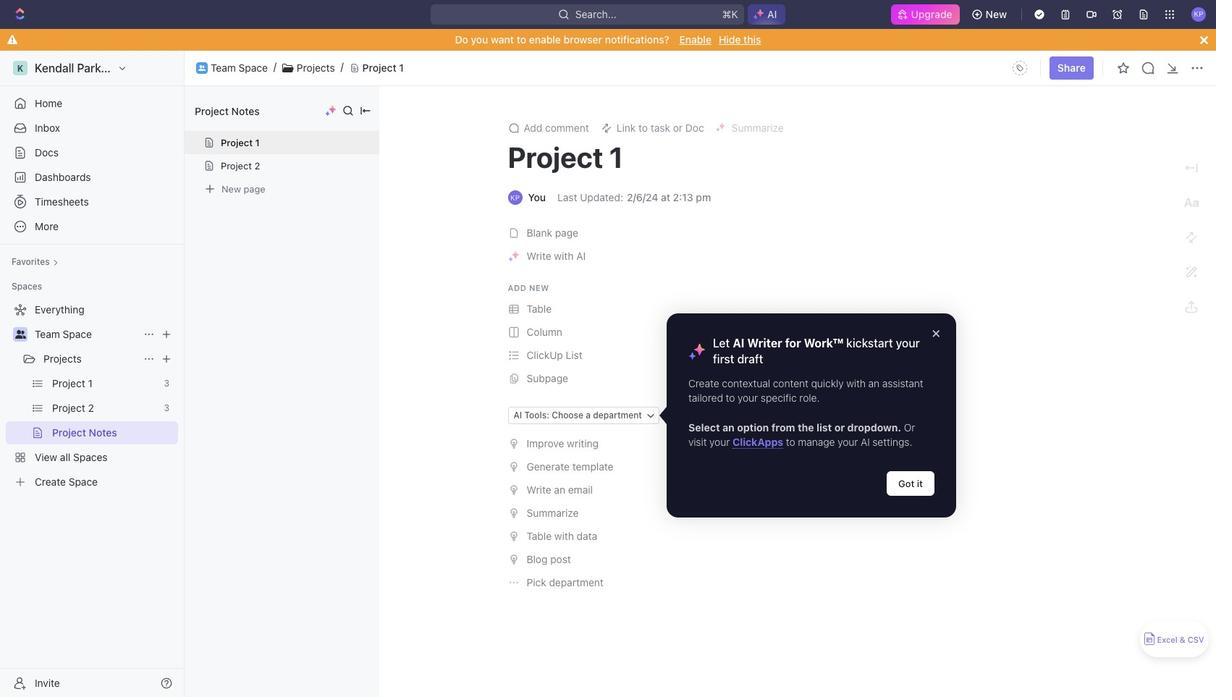 Task type: vqa. For each thing, say whether or not it's contained in the screenshot.
PM
yes



Task type: describe. For each thing, give the bounding box(es) containing it.
upgrade
[[911, 8, 953, 20]]

improve writing
[[527, 437, 599, 450]]

the
[[798, 421, 814, 434]]

let ai writer for work™
[[713, 337, 844, 350]]

×
[[932, 324, 941, 341]]

team space link for right user group image
[[211, 61, 268, 74]]

role.
[[800, 392, 820, 404]]

write with ai button
[[504, 245, 1034, 268]]

select an option from the list or dropdown.
[[689, 421, 902, 434]]

column
[[527, 326, 563, 338]]

project 1 link
[[52, 372, 158, 395]]

your inside create contextual content quickly with an assistant tailored to your specific role.
[[738, 392, 758, 404]]

home link
[[6, 92, 178, 115]]

browser
[[564, 33, 603, 46]]

to right want
[[517, 33, 527, 46]]

manage
[[798, 436, 835, 448]]

write with ai
[[527, 250, 586, 262]]

your inside kickstart your first draft
[[896, 337, 920, 350]]

a
[[586, 410, 591, 421]]

updated:
[[580, 191, 624, 204]]

blog
[[527, 553, 548, 566]]

project notes inside "tree"
[[52, 427, 117, 439]]

kp inside the 'kp' dropdown button
[[1195, 10, 1204, 18]]

new for new
[[986, 8, 1007, 20]]

or inside "dropdown button"
[[673, 122, 683, 134]]

kickstart your first draft
[[713, 337, 923, 366]]

do you want to enable browser notifications? enable hide this
[[455, 33, 762, 46]]

create contextual content quickly with an assistant tailored to your specific role.
[[689, 377, 927, 404]]

notes inside sidebar navigation
[[89, 427, 117, 439]]

with for ai
[[554, 250, 574, 262]]

let
[[713, 337, 730, 350]]

or
[[904, 421, 916, 434]]

new for new page
[[222, 183, 241, 194]]

clickapps
[[733, 436, 784, 448]]

ai button
[[748, 4, 785, 25]]

summarize inside dropdown button
[[732, 122, 784, 134]]

writer
[[748, 337, 783, 350]]

first
[[713, 353, 735, 366]]

template
[[573, 461, 614, 473]]

3 for 1
[[164, 378, 169, 389]]

1 horizontal spatial 2
[[255, 160, 260, 172]]

kendall parks's workspace
[[35, 62, 179, 75]]

tree inside sidebar navigation
[[6, 298, 178, 494]]

ai down blank page on the top left
[[577, 250, 586, 262]]

quickly
[[812, 377, 844, 390]]

favorites button
[[6, 253, 64, 271]]

space for user group image in the sidebar navigation
[[63, 328, 92, 340]]

project notes link
[[52, 421, 175, 445]]

clickapps link
[[733, 436, 784, 449]]

an for select an option from the list or dropdown.
[[723, 421, 735, 434]]

project inside the project 1 link
[[52, 377, 85, 390]]

list
[[817, 421, 832, 434]]

team space for right user group image
[[211, 61, 268, 74]]

docs link
[[6, 141, 178, 164]]

table button
[[504, 298, 1034, 321]]

kendall parks's workspace, , element
[[13, 61, 28, 75]]

view all spaces
[[35, 451, 108, 464]]

k
[[17, 63, 23, 74]]

docs
[[35, 146, 59, 159]]

&
[[1180, 635, 1186, 645]]

team for right user group image team space link
[[211, 61, 236, 74]]

tools:
[[525, 410, 550, 421]]

create for create space
[[35, 476, 66, 488]]

at
[[661, 191, 671, 204]]

dashboards link
[[6, 166, 178, 189]]

summarize button
[[504, 502, 1034, 525]]

pm
[[696, 191, 711, 204]]

list
[[566, 349, 583, 361]]

add for add comment
[[524, 122, 543, 134]]

spaces inside 'link'
[[73, 451, 108, 464]]

inbox
[[35, 122, 60, 134]]

pick department button
[[504, 571, 1034, 595]]

clickup list button
[[504, 344, 1034, 367]]

blank
[[527, 227, 553, 239]]

table with data
[[527, 530, 598, 542]]

create space link
[[6, 471, 175, 494]]

excel
[[1158, 635, 1178, 645]]

with inside create contextual content quickly with an assistant tailored to your specific role.
[[847, 377, 866, 390]]

for
[[785, 337, 802, 350]]

⌘k
[[723, 8, 739, 20]]

specific
[[761, 392, 797, 404]]

an for write an email
[[554, 484, 566, 496]]

option
[[737, 421, 769, 434]]

post
[[551, 553, 571, 566]]

draft
[[738, 353, 764, 366]]

share
[[1058, 62, 1086, 74]]

user group image inside sidebar navigation
[[15, 330, 26, 339]]

subpage button
[[504, 367, 1034, 390]]

ai left the tools:
[[514, 410, 522, 421]]

your down dropdown.
[[838, 436, 859, 448]]

blank page button
[[504, 222, 1034, 245]]

home
[[35, 97, 62, 109]]

ai right ⌘k
[[768, 8, 777, 20]]

project 1 inside "tree"
[[52, 377, 93, 390]]

add for add new
[[508, 283, 527, 293]]

contextual
[[722, 377, 771, 390]]

table for table
[[527, 303, 552, 315]]

your inside or visit your
[[710, 436, 730, 448]]

choose
[[552, 410, 584, 421]]

project 2 inside sidebar navigation
[[52, 402, 94, 414]]

page for blank page
[[555, 227, 579, 239]]

content
[[773, 377, 809, 390]]

data
[[577, 530, 598, 542]]

1 horizontal spatial projects link
[[297, 61, 335, 74]]

last updated: 2/6/24 at 2:13 pm
[[558, 191, 711, 204]]

1 horizontal spatial user group image
[[198, 65, 206, 71]]

timesheets link
[[6, 190, 178, 214]]

work™
[[804, 337, 844, 350]]

write an email
[[527, 484, 593, 496]]

2:13
[[673, 191, 694, 204]]

pick department
[[527, 576, 604, 589]]

project inside project notes link
[[52, 427, 86, 439]]

doc
[[686, 122, 704, 134]]

create space
[[35, 476, 98, 488]]

sidebar navigation
[[0, 51, 188, 697]]

dropdown menu image
[[1009, 56, 1032, 80]]

this
[[744, 33, 762, 46]]



Task type: locate. For each thing, give the bounding box(es) containing it.
project 2 down the project 1 link
[[52, 402, 94, 414]]

create up tailored
[[689, 377, 720, 390]]

3 for 2
[[164, 403, 169, 414]]

2 vertical spatial an
[[554, 484, 566, 496]]

0 horizontal spatial summarize
[[527, 507, 579, 519]]

0 horizontal spatial page
[[244, 183, 266, 194]]

with left data
[[555, 530, 574, 542]]

projects for rightmost projects "link"
[[297, 61, 335, 74]]

0 vertical spatial notes
[[232, 105, 260, 117]]

0 vertical spatial spaces
[[12, 281, 42, 292]]

1 horizontal spatial an
[[723, 421, 735, 434]]

0 vertical spatial team space link
[[211, 61, 268, 74]]

more
[[35, 220, 59, 232]]

1 vertical spatial team space link
[[35, 323, 138, 346]]

1 horizontal spatial or
[[835, 421, 845, 434]]

dropdown.
[[848, 421, 902, 434]]

1 horizontal spatial page
[[555, 227, 579, 239]]

1 vertical spatial with
[[847, 377, 866, 390]]

1 horizontal spatial project notes
[[195, 105, 260, 117]]

1 horizontal spatial new
[[986, 8, 1007, 20]]

2/6/24
[[627, 191, 659, 204]]

summarize right doc on the right of the page
[[732, 122, 784, 134]]

to down select an option from the list or dropdown.
[[786, 436, 796, 448]]

to inside create contextual content quickly with an assistant tailored to your specific role.
[[726, 392, 735, 404]]

0 vertical spatial project notes
[[195, 105, 260, 117]]

upgrade link
[[891, 4, 960, 25]]

0 vertical spatial summarize
[[732, 122, 784, 134]]

2 inside sidebar navigation
[[88, 402, 94, 414]]

create down "view"
[[35, 476, 66, 488]]

table down new on the top of the page
[[527, 303, 552, 315]]

0 vertical spatial team
[[211, 61, 236, 74]]

subpage
[[527, 372, 568, 385]]

create for create contextual content quickly with an assistant tailored to your specific role.
[[689, 377, 720, 390]]

with
[[554, 250, 574, 262], [847, 377, 866, 390], [555, 530, 574, 542]]

1 vertical spatial an
[[723, 421, 735, 434]]

an inside create contextual content quickly with an assistant tailored to your specific role.
[[869, 377, 880, 390]]

team for team space link associated with user group image in the sidebar navigation
[[35, 328, 60, 340]]

your down select
[[710, 436, 730, 448]]

0 vertical spatial add
[[524, 122, 543, 134]]

all
[[60, 451, 70, 464]]

spaces up create space "link"
[[73, 451, 108, 464]]

0 horizontal spatial user group image
[[15, 330, 26, 339]]

2 horizontal spatial an
[[869, 377, 880, 390]]

user group image
[[198, 65, 206, 71], [15, 330, 26, 339]]

it
[[917, 478, 923, 490]]

clickapps to manage your ai settings.
[[733, 436, 913, 448]]

page inside 'blank page' button
[[555, 227, 579, 239]]

excel & csv
[[1158, 635, 1205, 645]]

0 vertical spatial 3
[[164, 378, 169, 389]]

summarize down write an email
[[527, 507, 579, 519]]

write for write an email
[[527, 484, 552, 496]]

to inside link to task or doc "dropdown button"
[[639, 122, 648, 134]]

1 horizontal spatial notes
[[232, 105, 260, 117]]

1 vertical spatial page
[[555, 227, 579, 239]]

1 horizontal spatial team space link
[[211, 61, 268, 74]]

parks's
[[77, 62, 116, 75]]

projects inside "link"
[[43, 353, 82, 365]]

department inside pick department button
[[549, 576, 604, 589]]

ai right let
[[733, 337, 745, 350]]

1 vertical spatial project 2
[[52, 402, 94, 414]]

everything
[[35, 303, 84, 316]]

2
[[255, 160, 260, 172], [88, 402, 94, 414]]

projects for bottommost projects "link"
[[43, 353, 82, 365]]

generate template button
[[504, 456, 1034, 479]]

last
[[558, 191, 578, 204]]

do
[[455, 33, 468, 46]]

× dialog
[[667, 314, 957, 518]]

create
[[689, 377, 720, 390], [35, 476, 66, 488]]

team space
[[211, 61, 268, 74], [35, 328, 92, 340]]

1 vertical spatial team
[[35, 328, 60, 340]]

email
[[568, 484, 593, 496]]

1 horizontal spatial project 2
[[221, 160, 260, 172]]

project inside project 2 link
[[52, 402, 85, 414]]

table inside button
[[527, 303, 552, 315]]

1 vertical spatial space
[[63, 328, 92, 340]]

write down generate
[[527, 484, 552, 496]]

0 horizontal spatial project 2
[[52, 402, 94, 414]]

0 vertical spatial department
[[593, 410, 642, 421]]

want
[[491, 33, 514, 46]]

with inside table with data button
[[555, 530, 574, 542]]

2 write from the top
[[527, 484, 552, 496]]

tailored
[[689, 392, 723, 404]]

0 horizontal spatial 2
[[88, 402, 94, 414]]

department right a
[[593, 410, 642, 421]]

blog post
[[527, 553, 571, 566]]

0 vertical spatial team space
[[211, 61, 268, 74]]

0 vertical spatial space
[[239, 61, 268, 74]]

table up blog
[[527, 530, 552, 542]]

blank page
[[527, 227, 579, 239]]

0 horizontal spatial team
[[35, 328, 60, 340]]

0 vertical spatial an
[[869, 377, 880, 390]]

visit
[[689, 436, 707, 448]]

new inside button
[[986, 8, 1007, 20]]

0 vertical spatial write
[[527, 250, 552, 262]]

space inside "link"
[[69, 476, 98, 488]]

or left doc on the right of the page
[[673, 122, 683, 134]]

0 horizontal spatial an
[[554, 484, 566, 496]]

excel & csv link
[[1141, 621, 1209, 658]]

table
[[527, 303, 552, 315], [527, 530, 552, 542]]

an inside write an email button
[[554, 484, 566, 496]]

add left "comment"
[[524, 122, 543, 134]]

your left "×"
[[896, 337, 920, 350]]

from
[[772, 421, 796, 434]]

tree containing everything
[[6, 298, 178, 494]]

1 vertical spatial or
[[835, 421, 845, 434]]

1 horizontal spatial spaces
[[73, 451, 108, 464]]

1 horizontal spatial summarize
[[732, 122, 784, 134]]

page for new page
[[244, 183, 266, 194]]

projects link
[[297, 61, 335, 74], [43, 348, 138, 371]]

0 vertical spatial 2
[[255, 160, 260, 172]]

pick
[[527, 576, 547, 589]]

1 write from the top
[[527, 250, 552, 262]]

improve
[[527, 437, 564, 450]]

0 horizontal spatial team space link
[[35, 323, 138, 346]]

1 vertical spatial project notes
[[52, 427, 117, 439]]

1 vertical spatial table
[[527, 530, 552, 542]]

link to task or doc button
[[595, 118, 710, 138]]

0 vertical spatial projects link
[[297, 61, 335, 74]]

view all spaces link
[[6, 446, 175, 469]]

1 vertical spatial spaces
[[73, 451, 108, 464]]

inbox link
[[6, 117, 178, 140]]

0 horizontal spatial spaces
[[12, 281, 42, 292]]

space for right user group image
[[239, 61, 268, 74]]

table inside button
[[527, 530, 552, 542]]

2 up new page
[[255, 160, 260, 172]]

table for table with data
[[527, 530, 552, 542]]

2 vertical spatial space
[[69, 476, 98, 488]]

task
[[651, 122, 671, 134]]

an left email
[[554, 484, 566, 496]]

settings.
[[873, 436, 913, 448]]

1 vertical spatial notes
[[89, 427, 117, 439]]

with for data
[[555, 530, 574, 542]]

clickup list
[[527, 349, 583, 361]]

spaces down favorites
[[12, 281, 42, 292]]

1 table from the top
[[527, 303, 552, 315]]

got
[[899, 478, 915, 490]]

improve writing button
[[504, 432, 1034, 456]]

your down the 'contextual'
[[738, 392, 758, 404]]

notifications?
[[605, 33, 670, 46]]

with down blank page on the top left
[[554, 250, 574, 262]]

to down the 'contextual'
[[726, 392, 735, 404]]

department down 'post'
[[549, 576, 604, 589]]

more button
[[6, 215, 178, 238]]

1 inside "tree"
[[88, 377, 93, 390]]

2 vertical spatial with
[[555, 530, 574, 542]]

0 horizontal spatial projects link
[[43, 348, 138, 371]]

or
[[673, 122, 683, 134], [835, 421, 845, 434]]

0 vertical spatial new
[[986, 8, 1007, 20]]

workspace
[[119, 62, 179, 75]]

to right link
[[639, 122, 648, 134]]

1 vertical spatial team space
[[35, 328, 92, 340]]

0 horizontal spatial projects
[[43, 353, 82, 365]]

1 horizontal spatial team space
[[211, 61, 268, 74]]

you
[[471, 33, 488, 46]]

create inside "link"
[[35, 476, 66, 488]]

0 horizontal spatial create
[[35, 476, 66, 488]]

project 2 up new page
[[221, 160, 260, 172]]

kickstart
[[847, 337, 893, 350]]

generate
[[527, 461, 570, 473]]

write for write with ai
[[527, 250, 552, 262]]

write down blank
[[527, 250, 552, 262]]

table with data button
[[504, 525, 1034, 548]]

an right select
[[723, 421, 735, 434]]

everything link
[[6, 298, 175, 322]]

or right list on the right bottom
[[835, 421, 845, 434]]

new
[[986, 8, 1007, 20], [222, 183, 241, 194]]

hide
[[719, 33, 741, 46]]

0 vertical spatial project 2
[[221, 160, 260, 172]]

summarize
[[732, 122, 784, 134], [527, 507, 579, 519]]

1 vertical spatial department
[[549, 576, 604, 589]]

team
[[211, 61, 236, 74], [35, 328, 60, 340]]

0 horizontal spatial or
[[673, 122, 683, 134]]

add
[[524, 122, 543, 134], [508, 283, 527, 293]]

1 vertical spatial create
[[35, 476, 66, 488]]

1 vertical spatial projects link
[[43, 348, 138, 371]]

0 vertical spatial projects
[[297, 61, 335, 74]]

0 horizontal spatial project notes
[[52, 427, 117, 439]]

an left 'assistant'
[[869, 377, 880, 390]]

1 vertical spatial new
[[222, 183, 241, 194]]

team space link for user group image in the sidebar navigation
[[35, 323, 138, 346]]

invite
[[35, 677, 60, 689]]

team inside "tree"
[[35, 328, 60, 340]]

0 horizontal spatial new
[[222, 183, 241, 194]]

enable
[[529, 33, 561, 46]]

1 vertical spatial add
[[508, 283, 527, 293]]

1 3 from the top
[[164, 378, 169, 389]]

summarize inside button
[[527, 507, 579, 519]]

generate template
[[527, 461, 614, 473]]

2 down the project 1 link
[[88, 402, 94, 414]]

with right quickly
[[847, 377, 866, 390]]

0 vertical spatial user group image
[[198, 65, 206, 71]]

with inside the write with ai button
[[554, 250, 574, 262]]

notes
[[232, 105, 260, 117], [89, 427, 117, 439]]

3 up project notes link
[[164, 403, 169, 414]]

tree
[[6, 298, 178, 494]]

0 vertical spatial or
[[673, 122, 683, 134]]

1 vertical spatial write
[[527, 484, 552, 496]]

1 horizontal spatial create
[[689, 377, 720, 390]]

0 vertical spatial create
[[689, 377, 720, 390]]

1 horizontal spatial team
[[211, 61, 236, 74]]

team space for user group image in the sidebar navigation
[[35, 328, 92, 340]]

or inside the × dialog
[[835, 421, 845, 434]]

view
[[35, 451, 57, 464]]

× button
[[932, 324, 941, 341]]

2 3 from the top
[[164, 403, 169, 414]]

1 vertical spatial kp
[[511, 193, 520, 202]]

kendall
[[35, 62, 74, 75]]

assistant
[[883, 377, 924, 390]]

0 vertical spatial page
[[244, 183, 266, 194]]

0 horizontal spatial kp
[[511, 193, 520, 202]]

csv
[[1188, 635, 1205, 645]]

select
[[689, 421, 720, 434]]

writing
[[567, 437, 599, 450]]

new page
[[222, 183, 266, 194]]

1 vertical spatial 3
[[164, 403, 169, 414]]

0 horizontal spatial notes
[[89, 427, 117, 439]]

3 right the project 1 link
[[164, 378, 169, 389]]

link
[[617, 122, 636, 134]]

0 horizontal spatial team space
[[35, 328, 92, 340]]

1 vertical spatial projects
[[43, 353, 82, 365]]

ai down dropdown.
[[861, 436, 870, 448]]

favorites
[[12, 256, 50, 267]]

1 vertical spatial 2
[[88, 402, 94, 414]]

1
[[399, 61, 404, 74], [255, 137, 260, 148], [610, 140, 624, 174], [88, 377, 93, 390]]

enable
[[680, 33, 712, 46]]

blog post button
[[504, 548, 1034, 571]]

create inside create contextual content quickly with an assistant tailored to your specific role.
[[689, 377, 720, 390]]

clickup
[[527, 349, 563, 361]]

0 vertical spatial table
[[527, 303, 552, 315]]

0 vertical spatial with
[[554, 250, 574, 262]]

or visit your
[[689, 421, 918, 448]]

team space inside sidebar navigation
[[35, 328, 92, 340]]

1 horizontal spatial projects
[[297, 61, 335, 74]]

1 vertical spatial summarize
[[527, 507, 579, 519]]

1 vertical spatial user group image
[[15, 330, 26, 339]]

add left new on the top of the page
[[508, 283, 527, 293]]

2 table from the top
[[527, 530, 552, 542]]

1 horizontal spatial kp
[[1195, 10, 1204, 18]]

0 vertical spatial kp
[[1195, 10, 1204, 18]]



